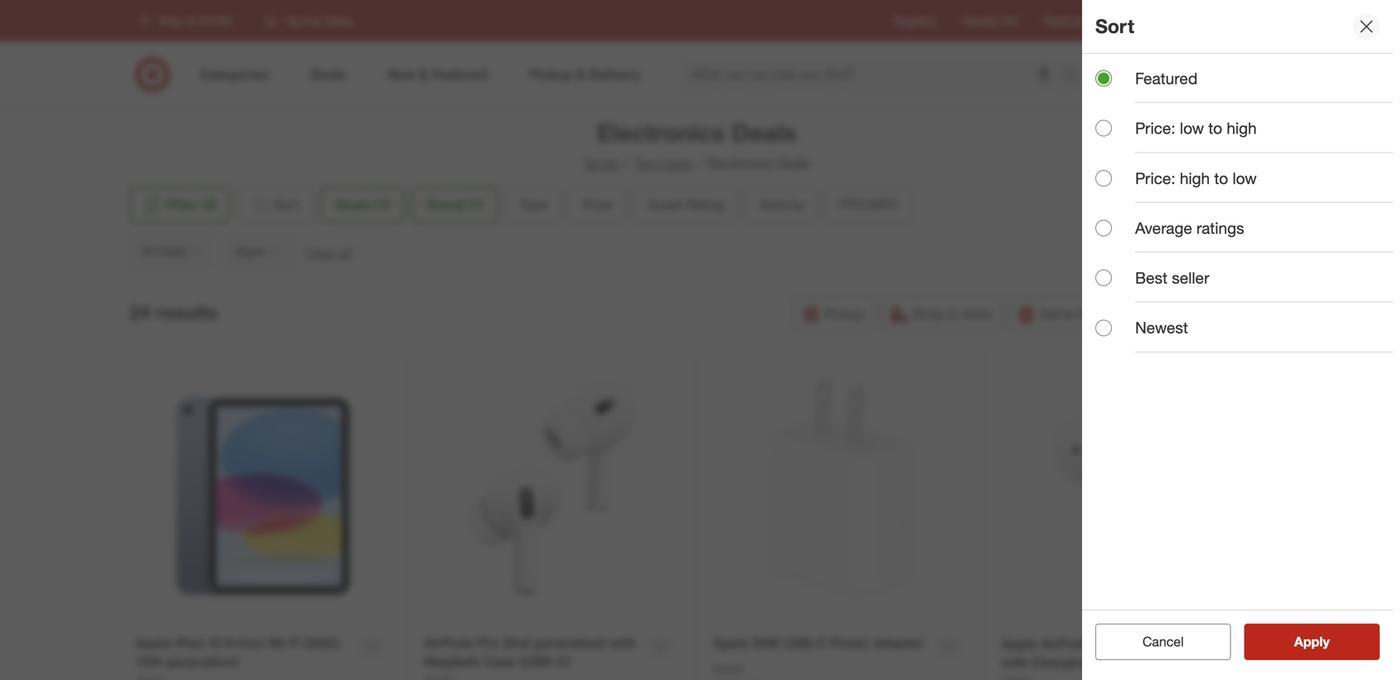 Task type: vqa. For each thing, say whether or not it's contained in the screenshot.
$2 for Swiffer Quick Clean
no



Task type: locate. For each thing, give the bounding box(es) containing it.
electronics up 'top deals' link
[[597, 118, 725, 147]]

to up price: high to low
[[1209, 119, 1223, 138]]

1 vertical spatial price:
[[1136, 169, 1176, 188]]

deals up all at the top of page
[[335, 196, 371, 213]]

20w
[[753, 635, 780, 651]]

1 horizontal spatial (2nd
[[1095, 636, 1122, 652]]

sort
[[1096, 15, 1135, 38], [274, 196, 300, 213]]

pro
[[477, 635, 500, 651]]

1 vertical spatial sort
[[274, 196, 300, 213]]

apple for ipad
[[136, 635, 172, 651]]

redcard link
[[1044, 12, 1091, 29]]

0 vertical spatial generation)
[[534, 635, 606, 651]]

1 vertical spatial to
[[1215, 169, 1229, 188]]

(2nd inside airpods pro (2nd generation) with magsafe case (usb‑c)
[[503, 635, 531, 651]]

generation) inside apple ipad 10.9-inch wi-fi (2022, 10th generation)
[[167, 654, 238, 670]]

with for airpods pro (2nd generation) with magsafe case (usb‑c)
[[610, 635, 636, 651]]

1 (1) from the left
[[375, 196, 390, 213]]

1 horizontal spatial low
[[1233, 169, 1257, 188]]

apple airpods (2nd generation) with charging case link
[[1002, 634, 1219, 672]]

0 vertical spatial target
[[1117, 13, 1149, 28]]

sort right the redcard link
[[1096, 15, 1135, 38]]

price: down featured
[[1136, 119, 1176, 138]]

fpo/apo button
[[826, 187, 912, 223]]

24
[[129, 301, 151, 324]]

1 horizontal spatial generation)
[[534, 635, 606, 651]]

0 vertical spatial sort
[[1096, 15, 1135, 38]]

(2nd inside apple airpods (2nd generation) with charging case
[[1095, 636, 1122, 652]]

with inside apple airpods (2nd generation) with charging case
[[1002, 655, 1028, 671]]

shop
[[913, 306, 945, 322]]

airpods pro (2nd generation) with magsafe case (usb‑c) link
[[424, 634, 641, 672]]

with
[[610, 635, 636, 651], [1002, 655, 1028, 671]]

sort dialog
[[1082, 0, 1394, 680]]

airpods pro (2nd generation) with magsafe case (usb‑c) image
[[424, 369, 680, 624], [424, 369, 680, 624]]

1 vertical spatial generation)
[[167, 654, 238, 670]]

1 vertical spatial with
[[1002, 655, 1028, 671]]

all deals
[[142, 244, 187, 258]]

shop in store
[[913, 306, 992, 322]]

low up ratings
[[1233, 169, 1257, 188]]

circle
[[1152, 13, 1182, 28]]

electronics deals up top deals
[[597, 118, 797, 147]]

1 horizontal spatial high
[[1227, 119, 1257, 138]]

(1) left brand
[[375, 196, 390, 213]]

apple ipad 10.9-inch wi-fi (2022, 10th generation) image
[[136, 369, 391, 624], [136, 369, 391, 624]]

seller
[[1172, 268, 1210, 287]]

(1) for brand (1)
[[468, 196, 484, 213]]

0 horizontal spatial high
[[1180, 169, 1210, 188]]

high up price: high to low
[[1227, 119, 1257, 138]]

by
[[791, 196, 805, 213]]

low up price: high to low
[[1180, 119, 1204, 138]]

search
[[1056, 68, 1096, 84]]

electronics up sold
[[707, 156, 773, 172]]

high down price: low to high
[[1180, 169, 1210, 188]]

case right charging
[[1094, 655, 1126, 671]]

type
[[519, 196, 547, 213]]

1 horizontal spatial (1)
[[468, 196, 484, 213]]

airpods inside airpods pro (2nd generation) with magsafe case (usb‑c)
[[424, 635, 474, 651]]

fi
[[290, 635, 301, 651]]

0 vertical spatial with
[[610, 635, 636, 651]]

ipad
[[176, 635, 203, 651]]

generation) down ipad
[[167, 654, 238, 670]]

1 horizontal spatial with
[[1002, 655, 1028, 671]]

0 horizontal spatial (1)
[[375, 196, 390, 213]]

apple 20w usb-c power adapter
[[713, 635, 924, 651]]

target link
[[584, 156, 620, 172]]

ad
[[1003, 13, 1018, 28]]

guest rating
[[647, 196, 725, 213]]

24 results
[[129, 301, 218, 324]]

0 horizontal spatial target
[[584, 156, 620, 172]]

target left 'circle'
[[1117, 13, 1149, 28]]

generation) up '(usb‑c)'
[[534, 635, 606, 651]]

1 vertical spatial low
[[1233, 169, 1257, 188]]

airpods
[[424, 635, 474, 651], [1042, 636, 1091, 652]]

1 horizontal spatial airpods
[[1042, 636, 1091, 652]]

same
[[1040, 306, 1075, 322]]

price button
[[568, 187, 627, 223]]

deals
[[732, 118, 797, 147], [659, 156, 693, 172], [777, 156, 810, 172], [335, 196, 371, 213], [158, 244, 187, 258]]

fpo/apo
[[840, 196, 898, 213]]

price: for price: low to high
[[1136, 119, 1176, 138]]

0 vertical spatial price:
[[1136, 119, 1176, 138]]

target up the price
[[584, 156, 620, 172]]

2 (1) from the left
[[468, 196, 484, 213]]

electronics
[[597, 118, 725, 147], [707, 156, 773, 172]]

case
[[484, 654, 516, 670], [1094, 655, 1126, 671]]

0 vertical spatial to
[[1209, 119, 1223, 138]]

0 horizontal spatial with
[[610, 635, 636, 651]]

case down pro
[[484, 654, 516, 670]]

all
[[339, 244, 352, 260]]

case for pro
[[484, 654, 516, 670]]

0 horizontal spatial (2nd
[[503, 635, 531, 651]]

with inside airpods pro (2nd generation) with magsafe case (usb‑c)
[[610, 635, 636, 651]]

apple inside button
[[235, 244, 265, 258]]

generation)
[[534, 635, 606, 651], [167, 654, 238, 670]]

brand
[[426, 196, 465, 213]]

target
[[1117, 13, 1149, 28], [584, 156, 620, 172]]

(2nd right pro
[[503, 635, 531, 651]]

ratings
[[1197, 219, 1245, 238]]

1 vertical spatial target
[[584, 156, 620, 172]]

charging
[[1032, 655, 1090, 671]]

rating
[[687, 196, 725, 213]]

airpods up magsafe
[[424, 635, 474, 651]]

to for high
[[1209, 119, 1223, 138]]

0 horizontal spatial sort
[[274, 196, 300, 213]]

apple inside apple ipad 10.9-inch wi-fi (2022, 10th generation)
[[136, 635, 172, 651]]

apple airpods (2nd generation) with charging case image
[[1002, 369, 1258, 625], [1002, 369, 1258, 625]]

case inside apple airpods (2nd generation) with charging case
[[1094, 655, 1126, 671]]

results
[[156, 301, 218, 324]]

cancel button
[[1096, 624, 1231, 660]]

0 horizontal spatial case
[[484, 654, 516, 670]]

None radio
[[1096, 70, 1112, 87], [1096, 120, 1112, 137], [1096, 70, 1112, 87], [1096, 120, 1112, 137]]

in
[[948, 306, 959, 322]]

1 horizontal spatial sort
[[1096, 15, 1135, 38]]

magsafe
[[424, 654, 480, 670]]

sort up apple button on the top
[[274, 196, 300, 213]]

case inside airpods pro (2nd generation) with magsafe case (usb‑c)
[[484, 654, 516, 670]]

c
[[817, 635, 827, 651]]

sold by button
[[746, 187, 819, 223]]

target circle
[[1117, 13, 1182, 28]]

apple 20w usb-c power adapter image
[[713, 369, 968, 624], [713, 369, 968, 624]]

(2nd
[[503, 635, 531, 651], [1095, 636, 1122, 652]]

electronics deals up sold
[[707, 156, 810, 172]]

brand (1)
[[426, 196, 484, 213]]

airpods pro (2nd generation) with magsafe case (usb‑c)
[[424, 635, 636, 670]]

wi-
[[268, 635, 290, 651]]

(1) for deals (1)
[[375, 196, 390, 213]]

(1)
[[375, 196, 390, 213], [468, 196, 484, 213]]

1 horizontal spatial case
[[1094, 655, 1126, 671]]

electronics deals
[[597, 118, 797, 147], [707, 156, 810, 172]]

1 horizontal spatial target
[[1117, 13, 1149, 28]]

apple
[[235, 244, 265, 258], [136, 635, 172, 651], [713, 635, 749, 651], [1002, 636, 1038, 652], [713, 661, 743, 676]]

high
[[1227, 119, 1257, 138], [1180, 169, 1210, 188]]

price: up average
[[1136, 169, 1176, 188]]

apple inside 'link'
[[713, 635, 749, 651]]

all
[[142, 244, 155, 258]]

0 horizontal spatial generation)
[[167, 654, 238, 670]]

deals up sold
[[732, 118, 797, 147]]

1 price: from the top
[[1136, 119, 1176, 138]]

guest rating button
[[633, 187, 739, 223]]

top deals link
[[634, 156, 693, 172]]

target for target
[[584, 156, 620, 172]]

2 price: from the top
[[1136, 169, 1176, 188]]

deals right the all
[[158, 244, 187, 258]]

None radio
[[1096, 170, 1112, 187], [1096, 220, 1112, 236], [1096, 270, 1112, 286], [1096, 320, 1112, 336], [1096, 170, 1112, 187], [1096, 220, 1112, 236], [1096, 270, 1112, 286], [1096, 320, 1112, 336]]

to up ratings
[[1215, 169, 1229, 188]]

0 horizontal spatial low
[[1180, 119, 1204, 138]]

apple inside apple airpods (2nd generation) with charging case
[[1002, 636, 1038, 652]]

1 vertical spatial electronics deals
[[707, 156, 810, 172]]

0 horizontal spatial airpods
[[424, 635, 474, 651]]

0 vertical spatial high
[[1227, 119, 1257, 138]]

generation) inside airpods pro (2nd generation) with magsafe case (usb‑c)
[[534, 635, 606, 651]]

day
[[1078, 306, 1101, 322]]

top
[[634, 156, 656, 172]]

(1) right brand
[[468, 196, 484, 213]]

airpods inside apple airpods (2nd generation) with charging case
[[1042, 636, 1091, 652]]

apple airpods (2nd generation) with charging case
[[1002, 636, 1199, 671]]

airpods up charging
[[1042, 636, 1091, 652]]

weekly ad link
[[963, 12, 1018, 29]]

(2nd left generation)
[[1095, 636, 1122, 652]]

to
[[1209, 119, 1223, 138], [1215, 169, 1229, 188]]



Task type: describe. For each thing, give the bounding box(es) containing it.
apple for airpods
[[1002, 636, 1038, 652]]

apply
[[1295, 634, 1330, 650]]

(2nd for generation)
[[503, 635, 531, 651]]

clear all
[[304, 244, 352, 260]]

apple link
[[713, 660, 743, 677]]

search button
[[1056, 56, 1096, 96]]

type button
[[505, 187, 562, 223]]

(usb‑c)
[[520, 654, 570, 670]]

filter
[[166, 196, 198, 213]]

deals (1)
[[335, 196, 390, 213]]

inch
[[238, 635, 265, 651]]

filter (2)
[[166, 196, 217, 213]]

0 vertical spatial low
[[1180, 119, 1204, 138]]

filter (2) button
[[129, 187, 230, 223]]

featured
[[1136, 69, 1198, 88]]

sort button
[[237, 187, 314, 223]]

store
[[962, 306, 992, 322]]

price
[[582, 196, 613, 213]]

price: high to low
[[1136, 169, 1257, 188]]

redcard
[[1044, 13, 1091, 28]]

What can we help you find? suggestions appear below search field
[[681, 56, 1068, 93]]

deals up 'by'
[[777, 156, 810, 172]]

0 vertical spatial electronics deals
[[597, 118, 797, 147]]

sold
[[760, 196, 787, 213]]

average
[[1136, 219, 1193, 238]]

apple ipad 10.9-inch wi-fi (2022, 10th generation)
[[136, 635, 342, 670]]

sold by
[[760, 196, 805, 213]]

weekly ad
[[963, 13, 1018, 28]]

delivery
[[1105, 306, 1153, 322]]

best seller
[[1136, 268, 1210, 287]]

sort inside button
[[274, 196, 300, 213]]

target for target circle
[[1117, 13, 1149, 28]]

guest
[[647, 196, 683, 213]]

top deals
[[634, 156, 693, 172]]

price: for price: high to low
[[1136, 169, 1176, 188]]

clear
[[304, 244, 336, 260]]

newest
[[1136, 318, 1189, 337]]

with for apple airpods (2nd generation) with charging case
[[1002, 655, 1028, 671]]

case for airpods
[[1094, 655, 1126, 671]]

deals right 'top'
[[659, 156, 693, 172]]

power
[[831, 635, 870, 651]]

to for low
[[1215, 169, 1229, 188]]

generation)
[[1126, 636, 1199, 652]]

best
[[1136, 268, 1168, 287]]

price: low to high
[[1136, 119, 1257, 138]]

(2)
[[202, 196, 217, 213]]

average ratings
[[1136, 219, 1245, 238]]

same day delivery
[[1040, 306, 1153, 322]]

shop in store button
[[882, 296, 1003, 333]]

1 vertical spatial electronics
[[707, 156, 773, 172]]

(2022,
[[304, 635, 342, 651]]

(2nd for generation)
[[1095, 636, 1122, 652]]

deals inside button
[[158, 244, 187, 258]]

1 vertical spatial high
[[1180, 169, 1210, 188]]

adapter
[[874, 635, 924, 651]]

clear all button
[[304, 243, 352, 262]]

usb-
[[784, 635, 817, 651]]

pickup
[[825, 306, 865, 322]]

10.9-
[[207, 635, 238, 651]]

apple for 20w
[[713, 635, 749, 651]]

weekly
[[963, 13, 1000, 28]]

pickup button
[[794, 296, 876, 333]]

apple 20w usb-c power adapter link
[[713, 634, 924, 653]]

target circle link
[[1117, 12, 1182, 29]]

sort inside dialog
[[1096, 15, 1135, 38]]

registry
[[893, 13, 936, 28]]

apple button
[[223, 233, 294, 269]]

cancel
[[1143, 634, 1184, 650]]

apple ipad 10.9-inch wi-fi (2022, 10th generation) link
[[136, 634, 352, 672]]

all deals button
[[129, 233, 216, 269]]

10th
[[136, 654, 163, 670]]

registry link
[[893, 12, 936, 29]]

0 vertical spatial electronics
[[597, 118, 725, 147]]

same day delivery button
[[1010, 296, 1163, 333]]



